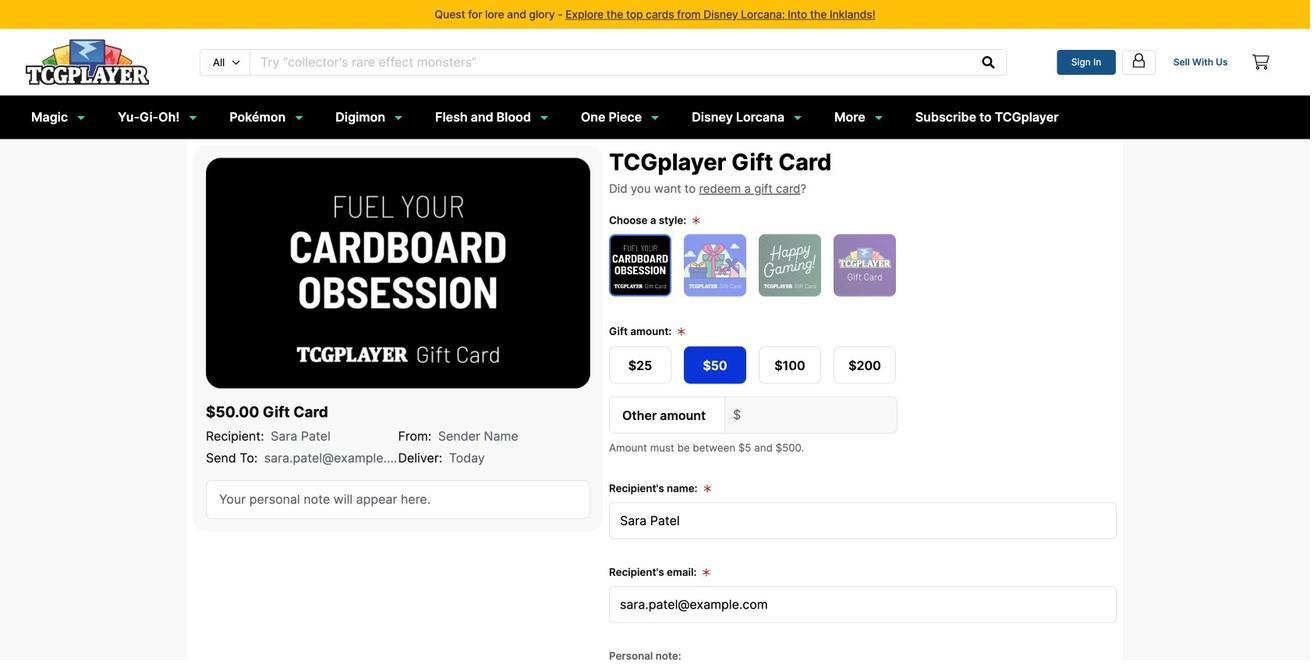 Task type: describe. For each thing, give the bounding box(es) containing it.
cardboard obsession gift card image
[[206, 158, 590, 389]]

submit your search image
[[982, 56, 995, 68]]

Recipient's email: email field
[[609, 587, 1117, 624]]



Task type: vqa. For each thing, say whether or not it's contained in the screenshot.
second shop star wars: unlimited image from the top of the page
no



Task type: locate. For each thing, give the bounding box(es) containing it.
view your shopping cart image
[[1253, 55, 1270, 70]]

Recipient's name: text field
[[609, 503, 1117, 540]]

None text field
[[250, 50, 971, 75], [749, 397, 897, 433], [250, 50, 971, 75], [749, 397, 897, 433]]

user icon image
[[1131, 52, 1147, 68]]

asterisk image
[[692, 216, 700, 225], [677, 327, 686, 337], [703, 484, 712, 494], [702, 568, 711, 578]]

tcgplayer.com image
[[25, 39, 150, 86]]



